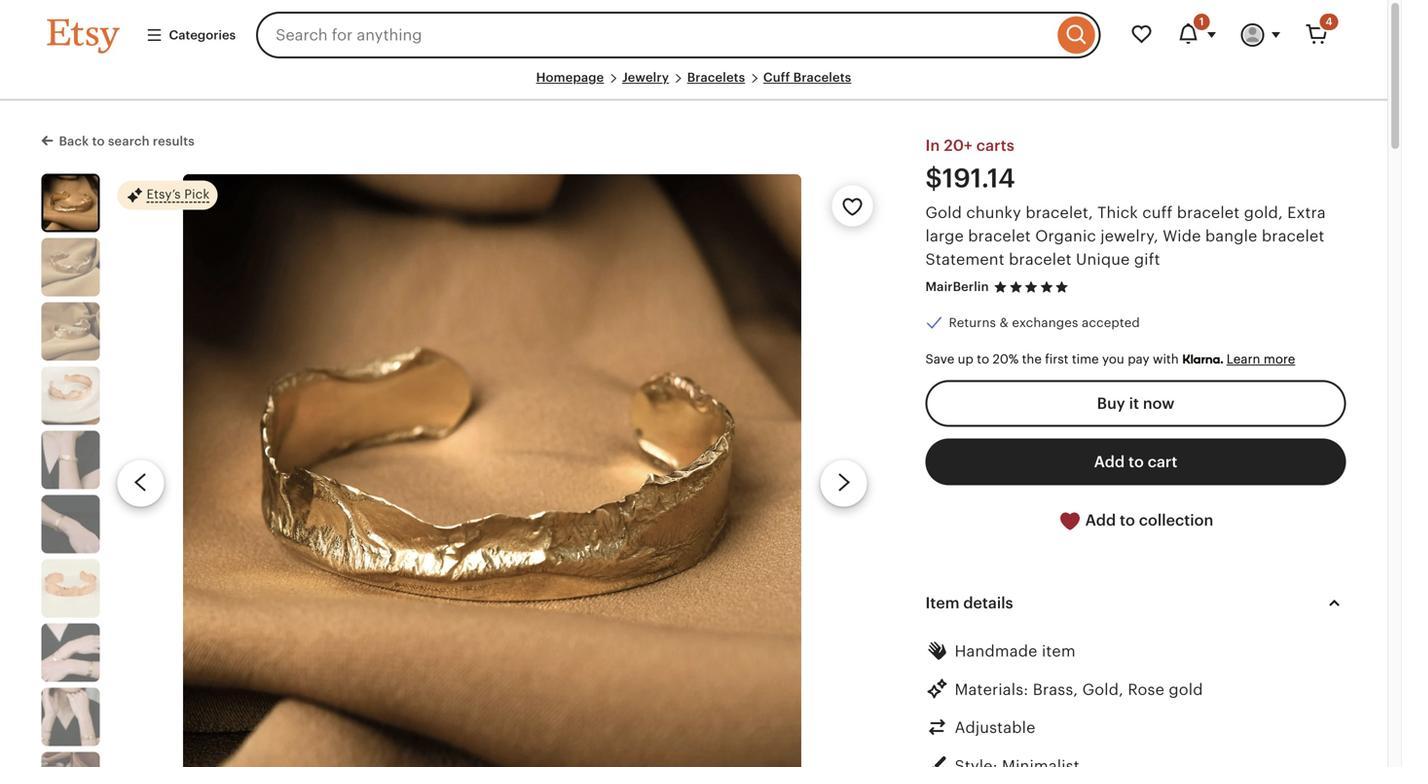 Task type: locate. For each thing, give the bounding box(es) containing it.
learn
[[1227, 352, 1261, 367]]

add to cart
[[1094, 453, 1178, 471]]

to right up at the right top
[[977, 352, 990, 367]]

to right back
[[92, 134, 105, 149]]

cuff bracelets link
[[764, 70, 852, 85]]

add inside the add to collection button
[[1086, 512, 1116, 529]]

bracelet
[[1177, 204, 1240, 222], [969, 228, 1031, 245], [1262, 228, 1325, 245], [1009, 251, 1072, 269]]

categories banner
[[12, 0, 1376, 70]]

bracelets left cuff at the right of page
[[687, 70, 745, 85]]

brass,
[[1033, 681, 1079, 699]]

gold chunky bracelet thick cuff bracelet gold extra large image 9 image
[[41, 688, 100, 747]]

bracelets
[[687, 70, 745, 85], [794, 70, 852, 85]]

collection
[[1139, 512, 1214, 529]]

more
[[1264, 352, 1296, 367]]

1 bracelets from the left
[[687, 70, 745, 85]]

now
[[1143, 395, 1175, 412]]

menu bar
[[47, 70, 1341, 101]]

to
[[92, 134, 105, 149], [977, 352, 990, 367], [1129, 453, 1144, 471], [1120, 512, 1136, 529]]

mairberlin link
[[926, 280, 989, 294]]

to left collection
[[1120, 512, 1136, 529]]

1 horizontal spatial bracelets
[[794, 70, 852, 85]]

you
[[1103, 352, 1125, 367]]

time
[[1072, 352, 1099, 367]]

cuff
[[764, 70, 790, 85]]

etsy's pick button
[[117, 180, 218, 211]]

save up to 20% the first time you pay with klarna. learn more
[[926, 352, 1296, 367]]

item details button
[[908, 580, 1364, 627]]

add down the "add to cart"
[[1086, 512, 1116, 529]]

4
[[1326, 16, 1333, 28]]

back
[[59, 134, 89, 149]]

1 button
[[1165, 12, 1230, 58]]

bracelets right cuff at the right of page
[[794, 70, 852, 85]]

20+
[[944, 137, 973, 154]]

add to collection
[[1082, 512, 1214, 529]]

bracelet down "chunky"
[[969, 228, 1031, 245]]

0 vertical spatial add
[[1094, 453, 1125, 471]]

&
[[1000, 316, 1009, 330]]

gold chunky bracelet thick cuff bracelet gold extra large image 3 image
[[41, 303, 100, 361]]

cart
[[1148, 453, 1178, 471]]

in 20+ carts $191.14
[[926, 137, 1016, 193]]

1 vertical spatial add
[[1086, 512, 1116, 529]]

gold chunky bracelet thick cuff bracelet gold extra large image 7 image
[[41, 560, 100, 618]]

back to search results link
[[41, 130, 195, 150]]

carts
[[977, 137, 1015, 154]]

learn more button
[[1227, 352, 1296, 367]]

4 link
[[1294, 12, 1341, 58]]

gold
[[1169, 681, 1204, 699]]

back to search results
[[59, 134, 195, 149]]

statement
[[926, 251, 1005, 269]]

save
[[926, 352, 955, 367]]

gift
[[1135, 251, 1161, 269]]

1 horizontal spatial gold chunky bracelet thick cuff bracelet gold extra large image 1 image
[[183, 174, 802, 768]]

up
[[958, 352, 974, 367]]

add
[[1094, 453, 1125, 471], [1086, 512, 1116, 529]]

search
[[108, 134, 150, 149]]

jewelry
[[622, 70, 669, 85]]

add left cart
[[1094, 453, 1125, 471]]

add inside add to cart button
[[1094, 453, 1125, 471]]

0 horizontal spatial bracelets
[[687, 70, 745, 85]]

gold chunky bracelet thick cuff bracelet gold extra large image 1 image
[[183, 174, 802, 768], [43, 176, 98, 231]]

gold,
[[1245, 204, 1284, 222]]

klarna.
[[1183, 352, 1224, 367]]

gold chunky bracelet thick cuff bracelet gold extra large 18k rose gold plated image
[[41, 367, 100, 425]]

homepage link
[[536, 70, 604, 85]]

to left cart
[[1129, 453, 1144, 471]]

bracelet down organic
[[1009, 251, 1072, 269]]

None search field
[[256, 12, 1101, 58]]

add for add to collection
[[1086, 512, 1116, 529]]

add for add to cart
[[1094, 453, 1125, 471]]

item
[[926, 595, 960, 612]]

gold chunky bracelet thick cuff bracelet gold extra large image 6 image
[[41, 495, 100, 554]]

gold,
[[1083, 681, 1124, 699]]

extra
[[1288, 204, 1326, 222]]



Task type: describe. For each thing, give the bounding box(es) containing it.
bangle
[[1206, 228, 1258, 245]]

to inside save up to 20% the first time you pay with klarna. learn more
[[977, 352, 990, 367]]

categories button
[[131, 17, 250, 53]]

cuff bracelets
[[764, 70, 852, 85]]

0 horizontal spatial gold chunky bracelet thick cuff bracelet gold extra large image 1 image
[[43, 176, 98, 231]]

adjustable
[[955, 719, 1036, 737]]

bracelets link
[[687, 70, 745, 85]]

handmade
[[955, 643, 1038, 661]]

gold chunky bracelet thick cuff bracelet gold extra large image 2 image
[[41, 238, 100, 297]]

exchanges
[[1012, 316, 1079, 330]]

organic
[[1036, 228, 1097, 245]]

returns & exchanges accepted
[[949, 316, 1140, 330]]

jewelry link
[[622, 70, 669, 85]]

materials: brass, gold, rose gold
[[955, 681, 1204, 699]]

$191.14
[[926, 164, 1016, 193]]

handmade item
[[955, 643, 1076, 661]]

buy it now
[[1097, 395, 1175, 412]]

to for add to collection
[[1120, 512, 1136, 529]]

item
[[1042, 643, 1076, 661]]

gold
[[926, 204, 962, 222]]

etsy's
[[147, 187, 181, 202]]

buy
[[1097, 395, 1126, 412]]

cuff
[[1143, 204, 1173, 222]]

chunky
[[967, 204, 1022, 222]]

categories
[[169, 28, 236, 42]]

to for add to cart
[[1129, 453, 1144, 471]]

none search field inside categories banner
[[256, 12, 1101, 58]]

it
[[1130, 395, 1140, 412]]

jewelry,
[[1101, 228, 1159, 245]]

with
[[1153, 352, 1179, 367]]

1
[[1200, 16, 1204, 28]]

pay
[[1128, 352, 1150, 367]]

add to collection button
[[926, 497, 1347, 545]]

first
[[1045, 352, 1069, 367]]

accepted
[[1082, 316, 1140, 330]]

pick
[[184, 187, 210, 202]]

Search for anything text field
[[256, 12, 1053, 58]]

menu bar containing homepage
[[47, 70, 1341, 101]]

bracelet down extra
[[1262, 228, 1325, 245]]

homepage
[[536, 70, 604, 85]]

rose
[[1128, 681, 1165, 699]]

2 bracelets from the left
[[794, 70, 852, 85]]

unique
[[1076, 251, 1130, 269]]

gold chunky bracelet thick cuff bracelet gold extra large image 5 image
[[41, 431, 100, 490]]

returns
[[949, 316, 997, 330]]

bracelet,
[[1026, 204, 1094, 222]]

to for back to search results
[[92, 134, 105, 149]]

thick
[[1098, 204, 1139, 222]]

buy it now button
[[926, 380, 1347, 427]]

mairberlin
[[926, 280, 989, 294]]

item details
[[926, 595, 1014, 612]]

20%
[[993, 352, 1019, 367]]

details
[[964, 595, 1014, 612]]

bracelet up bangle
[[1177, 204, 1240, 222]]

large
[[926, 228, 964, 245]]

materials:
[[955, 681, 1029, 699]]

the
[[1022, 352, 1042, 367]]

gold chunky bracelet, thick cuff bracelet gold, extra large bracelet organic jewelry, wide bangle bracelet statement bracelet unique gift
[[926, 204, 1326, 269]]

wide
[[1163, 228, 1202, 245]]

gold chunky bracelet thick cuff bracelet gold extra large image 8 image
[[41, 624, 100, 683]]

results
[[153, 134, 195, 149]]

etsy's pick
[[147, 187, 210, 202]]

add to cart button
[[926, 439, 1347, 485]]

in
[[926, 137, 940, 154]]



Task type: vqa. For each thing, say whether or not it's contained in the screenshot.
is in , Etsy has awesome picks that will make children smile. As you shop for a gift for a child, one of the first things to consider is their age. Here are some gift suggestions for kids by each age group to consider:
no



